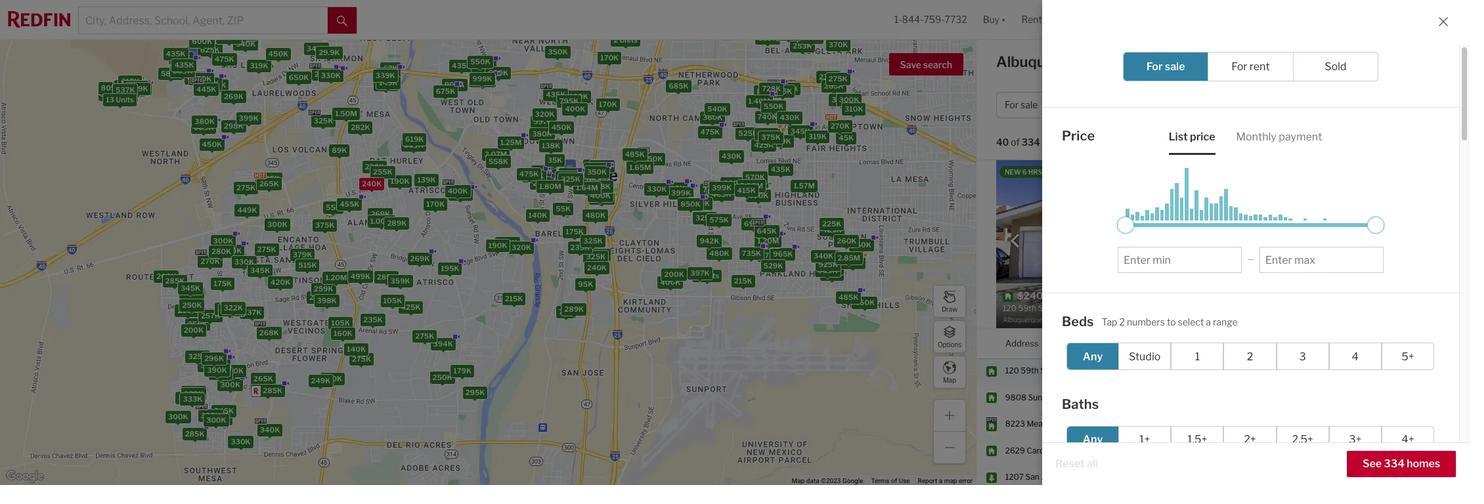 Task type: vqa. For each thing, say whether or not it's contained in the screenshot.
'insights'
yes



Task type: describe. For each thing, give the bounding box(es) containing it.
2 horizontal spatial 269k
[[410, 254, 430, 264]]

295k
[[465, 388, 485, 397]]

0 horizontal spatial 55k
[[326, 203, 341, 212]]

1 horizontal spatial 215k
[[584, 177, 602, 186]]

0 vertical spatial 175k
[[566, 228, 584, 237]]

2 horizontal spatial 350k
[[587, 167, 607, 177]]

0 horizontal spatial price button
[[1069, 92, 1125, 118]]

1 vertical spatial 750k
[[643, 154, 663, 164]]

280k up 353k in the bottom left of the page
[[211, 247, 231, 256]]

6 for 6 hrs
[[1385, 366, 1390, 376]]

13 units
[[106, 96, 134, 105]]

595k
[[709, 188, 729, 197]]

0 vertical spatial 625k
[[200, 45, 220, 55]]

0 horizontal spatial 390k
[[207, 366, 227, 375]]

815k
[[757, 87, 775, 96]]

1 vertical spatial 480k
[[585, 211, 605, 220]]

2,063
[[1290, 419, 1312, 429]]

sale inside checkbox
[[1165, 60, 1186, 73]]

1 horizontal spatial 200k
[[664, 270, 684, 279]]

0 vertical spatial 390k
[[748, 191, 768, 201]]

6 hrs
[[1385, 366, 1404, 376]]

435k up "630k"
[[166, 49, 185, 58]]

hrs for $169
[[1396, 446, 1408, 456]]

675k
[[436, 87, 455, 96]]

219k
[[586, 164, 604, 173]]

1 horizontal spatial 550k
[[764, 102, 784, 111]]

1 horizontal spatial sw
[[1083, 393, 1097, 403]]

160k
[[333, 329, 352, 338]]

0 vertical spatial 420k
[[690, 199, 710, 209]]

year built
[[1353, 214, 1388, 223]]

for for for rent checkbox
[[1232, 60, 1248, 73]]

2 vertical spatial 480k
[[709, 249, 729, 258]]

1 vertical spatial 600k
[[488, 68, 508, 78]]

1.57m
[[794, 181, 815, 190]]

0 vertical spatial 240k
[[362, 179, 382, 188]]

albuquerque,
[[997, 53, 1089, 70]]

City, Address, School, Agent, ZIP search field
[[79, 7, 328, 34]]

sale
[[1194, 53, 1224, 70]]

report a map error link
[[918, 478, 973, 485]]

1 vertical spatial beds
[[1062, 314, 1094, 330]]

6 hours
[[1292, 231, 1321, 241]]

0 vertical spatial 2 units
[[614, 35, 638, 44]]

monthly payment element
[[1237, 119, 1323, 155]]

0 vertical spatial 350k
[[548, 47, 568, 57]]

0 vertical spatial 320k
[[535, 109, 555, 119]]

3 down beds button
[[1223, 366, 1228, 376]]

1 vertical spatial 170k
[[599, 100, 617, 109]]

insights
[[1344, 57, 1384, 70]]

albuquerque for 120 59th st sw
[[1086, 366, 1134, 376]]

280k down 449k
[[222, 246, 242, 256]]

search
[[924, 59, 953, 70]]

1.65m
[[629, 163, 651, 172]]

334 inside button
[[1385, 458, 1405, 470]]

1 horizontal spatial 140k
[[528, 211, 547, 220]]

0 horizontal spatial nw
[[1082, 473, 1096, 483]]

draw button
[[934, 285, 967, 318]]

296k
[[204, 354, 224, 363]]

beds for beds button
[[1223, 338, 1244, 349]]

report a map error
[[918, 478, 973, 485]]

2629 cardenas dr ne albuquerque
[[1006, 446, 1134, 456]]

1 vertical spatial price
[[1062, 128, 1095, 144]]

size
[[1367, 231, 1382, 241]]

maximum price slider
[[1368, 216, 1385, 234]]

1 vertical spatial 175k
[[214, 279, 232, 288]]

16 for $169
[[1385, 446, 1394, 456]]

615k
[[121, 77, 139, 86]]

574k
[[121, 80, 140, 89]]

redfin inside button
[[1398, 338, 1424, 349]]

for sale inside checkbox
[[1147, 60, 1186, 73]]

— right '559k'
[[628, 158, 635, 168]]

Any radio
[[1067, 426, 1120, 454]]

google image
[[3, 468, 47, 486]]

homes
[[1120, 53, 1168, 70]]

san
[[1026, 473, 1040, 483]]

•
[[1079, 138, 1081, 149]]

1 vertical spatial 215k
[[734, 276, 752, 286]]

new 6 hrs ago
[[1005, 168, 1059, 176]]

hoa
[[1234, 249, 1251, 259]]

253k
[[793, 42, 812, 51]]

numbers
[[1127, 316, 1166, 328]]

save
[[901, 59, 922, 70]]

beds for beds / baths
[[1224, 99, 1246, 111]]

1 vertical spatial 350k
[[404, 140, 424, 150]]

Enter max text field
[[1266, 254, 1379, 266]]

0 horizontal spatial redfin
[[1246, 231, 1271, 241]]

homes inside button
[[1407, 458, 1441, 470]]

0 horizontal spatial 550k
[[470, 57, 490, 67]]

0 vertical spatial 315k
[[832, 96, 850, 105]]

1 vertical spatial baths
[[1257, 338, 1280, 349]]

— down $/sq. ft.
[[1248, 254, 1255, 264]]

575k
[[709, 216, 729, 225]]

1 vertical spatial 420k
[[270, 278, 290, 287]]

2 vertical spatial 625k
[[127, 85, 147, 95]]

0 vertical spatial 480k
[[592, 194, 612, 203]]

0 vertical spatial 850k
[[745, 178, 766, 187]]

7732
[[945, 14, 968, 25]]

8223
[[1006, 419, 1026, 429]]

16 for $165
[[1385, 419, 1394, 429]]

— down '$169'
[[1344, 473, 1351, 483]]

see
[[1363, 458, 1382, 470]]

658k
[[102, 85, 122, 94]]

for sale inside button
[[1005, 99, 1038, 111]]

1 vertical spatial 625k
[[187, 73, 207, 82]]

2 vertical spatial option group
[[1067, 426, 1435, 454]]

95k
[[578, 280, 593, 289]]

942k
[[700, 237, 719, 246]]

1 horizontal spatial 290k
[[314, 70, 334, 79]]

2.85m
[[838, 254, 860, 263]]

1 horizontal spatial 399k
[[671, 189, 691, 198]]

see 334 homes
[[1363, 458, 1441, 470]]

9808 sun chaser trl sw link
[[1006, 393, 1097, 404]]

435k right 570k
[[771, 165, 791, 174]]

homes inside 40 of 334 homes •
[[1042, 137, 1072, 148]]

previous button image
[[1009, 234, 1022, 247]]

of for 40
[[1011, 137, 1020, 148]]

to
[[1168, 316, 1176, 328]]

map for map data ©2023 google
[[792, 478, 805, 485]]

435k up 35k
[[546, 90, 566, 99]]

any for 1+
[[1083, 434, 1103, 446]]

0 horizontal spatial 537k
[[115, 85, 135, 95]]

1.5+ radio
[[1172, 426, 1224, 454]]

531k
[[123, 81, 141, 91]]

option group containing for sale
[[1124, 52, 1379, 81]]

data
[[807, 478, 820, 485]]

lot size
[[1353, 231, 1382, 241]]

2 horizontal spatial 750k
[[703, 185, 722, 195]]

use
[[899, 478, 910, 485]]

328k
[[184, 388, 203, 397]]

1 horizontal spatial 235k
[[570, 243, 590, 252]]

259k
[[314, 285, 333, 294]]

2 vertical spatial 215k
[[505, 295, 523, 304]]

0 horizontal spatial 600k
[[115, 91, 135, 101]]

1 horizontal spatial on redfin
[[1385, 338, 1424, 349]]

for for 'for sale' checkbox on the top right of page
[[1147, 60, 1163, 73]]

terms of use link
[[872, 478, 910, 485]]

1 vertical spatial option group
[[1067, 343, 1435, 371]]

576k
[[115, 82, 135, 91]]

9808
[[1006, 393, 1027, 403]]

Studio checkbox
[[1119, 343, 1172, 371]]

new
[[1005, 168, 1022, 176]]

For sale checkbox
[[1124, 52, 1209, 81]]

1 horizontal spatial 525k
[[738, 129, 758, 138]]

0 vertical spatial a
[[1207, 316, 1212, 328]]

Sold checkbox
[[1294, 52, 1379, 81]]

2 vertical spatial 475k
[[519, 169, 539, 179]]

109k
[[779, 30, 798, 39]]

0 vertical spatial 105k
[[383, 296, 402, 306]]

sq.ft. button
[[1290, 329, 1313, 359]]

16 hrs for $165
[[1385, 419, 1408, 429]]

for inside button
[[1005, 99, 1019, 111]]

4+ radio
[[1382, 426, 1435, 454]]

recommended
[[1111, 137, 1178, 148]]

list price element
[[1169, 119, 1216, 155]]

on redfin button
[[1385, 329, 1424, 359]]

225k up 1.80m
[[525, 172, 544, 181]]

0 vertical spatial 425k
[[754, 140, 774, 150]]

323k
[[178, 393, 197, 403]]

280k up 999k
[[474, 61, 494, 70]]

1 horizontal spatial nw
[[1098, 419, 1112, 429]]

1 vertical spatial 430k
[[722, 151, 742, 161]]

415k
[[737, 186, 756, 195]]

hrs right 25
[[1397, 473, 1409, 483]]

728k
[[762, 84, 781, 93]]

parkwest
[[1086, 419, 1121, 429]]

1 vertical spatial 425k
[[822, 226, 842, 235]]

on inside button
[[1385, 338, 1396, 349]]

$/sq.
[[1234, 214, 1253, 223]]

ft.
[[1255, 214, 1264, 223]]

6 for 6 hours
[[1292, 231, 1298, 241]]

500k
[[234, 30, 254, 39]]

1 vertical spatial 650k
[[101, 90, 121, 99]]

2 horizontal spatial 339k
[[758, 34, 778, 43]]

2 inside 2 option
[[1248, 351, 1254, 363]]

435k down city, address, school, agent, zip search box
[[174, 61, 194, 70]]

1 horizontal spatial 269k
[[371, 209, 390, 218]]

for sale button
[[997, 92, 1063, 118]]

35k
[[547, 156, 562, 165]]

397k
[[690, 269, 710, 278]]

1 horizontal spatial 339k
[[375, 71, 395, 80]]

1 horizontal spatial 298k
[[309, 293, 329, 302]]

Any checkbox
[[1067, 343, 1120, 371]]

282k
[[351, 123, 370, 132]]

3 inside "checkbox"
[[1300, 351, 1307, 363]]

photo of 120 59th st sw, albuquerque, nm 87121 image
[[997, 160, 1223, 329]]

321k
[[221, 306, 239, 315]]

1 vertical spatial 249k
[[311, 376, 330, 385]]

0 vertical spatial 450k
[[268, 49, 288, 59]]

— right 35k
[[567, 161, 573, 170]]

2 vertical spatial price
[[1146, 338, 1167, 349]]

baths button
[[1257, 329, 1280, 359]]

2 vertical spatial baths
[[1062, 397, 1099, 413]]

$165
[[1344, 419, 1363, 429]]

2 horizontal spatial 298k
[[843, 258, 863, 268]]

1 horizontal spatial price button
[[1146, 329, 1167, 359]]

0 horizontal spatial 269k
[[224, 92, 243, 101]]

0 horizontal spatial 485k
[[625, 150, 645, 159]]

8223 meadowbrook ave nw
[[1006, 419, 1112, 429]]

0 horizontal spatial 289k
[[387, 219, 407, 228]]

740k
[[758, 112, 777, 122]]

0 vertical spatial st
[[1041, 366, 1049, 376]]

1 horizontal spatial 289k
[[564, 305, 584, 314]]

2.5+ radio
[[1277, 426, 1330, 454]]

2 favorite this home image from the top
[[1440, 469, 1455, 484]]

1 horizontal spatial 319k
[[808, 132, 827, 141]]

options
[[938, 341, 962, 349]]

map for map
[[943, 376, 957, 384]]

2 vertical spatial 170k
[[426, 199, 445, 209]]

0 horizontal spatial 315k
[[211, 369, 230, 378]]

759-
[[924, 14, 945, 25]]

type
[[1166, 99, 1186, 111]]

2 vertical spatial 450k
[[202, 140, 222, 149]]

1 horizontal spatial 600k
[[192, 37, 212, 46]]

0 vertical spatial 460k
[[219, 33, 239, 42]]

— up "630k"
[[189, 48, 196, 57]]

beds button
[[1223, 329, 1244, 359]]

0 vertical spatial sw
[[1051, 366, 1064, 376]]

monthly payment
[[1237, 130, 1323, 143]]

baths inside button
[[1254, 99, 1279, 111]]

3+ radio
[[1330, 426, 1382, 454]]

all
[[1334, 99, 1345, 111]]

370k
[[829, 40, 848, 50]]

for rent
[[1232, 60, 1270, 73]]

0 horizontal spatial 138k
[[542, 141, 560, 150]]

meadowbrook
[[1027, 419, 1081, 429]]

580k
[[127, 84, 147, 93]]



Task type: locate. For each thing, give the bounding box(es) containing it.
0 vertical spatial 750k
[[192, 74, 211, 83]]

425k down 680k
[[754, 140, 774, 150]]

0 vertical spatial 269k
[[224, 92, 243, 101]]

1.20m down 645k
[[757, 237, 779, 246]]

215k down 735k
[[734, 276, 752, 286]]

sun
[[1029, 393, 1043, 403]]

200k down "257k"
[[183, 326, 203, 335]]

200k
[[664, 270, 684, 279], [183, 326, 203, 335]]

0 horizontal spatial a
[[939, 478, 943, 485]]

55k down 89k
[[326, 203, 341, 212]]

1 horizontal spatial on
[[1385, 338, 1396, 349]]

any down location
[[1083, 351, 1103, 363]]

minimum price slider
[[1118, 216, 1135, 234]]

for inside checkbox
[[1147, 60, 1163, 73]]

0 horizontal spatial 200k
[[183, 326, 203, 335]]

249k
[[451, 190, 470, 199], [311, 376, 330, 385]]

any inside option
[[1083, 351, 1103, 363]]

420k left 259k
[[270, 278, 290, 287]]

750k left 880k
[[703, 185, 722, 195]]

1 vertical spatial 2 units
[[562, 170, 586, 179]]

269k down 255k
[[371, 209, 390, 218]]

550k up 740k
[[764, 102, 784, 111]]

1 horizontal spatial 55k
[[556, 204, 571, 213]]

1 any from the top
[[1083, 351, 1103, 363]]

filters
[[1347, 99, 1372, 111]]

0 horizontal spatial 140k
[[347, 345, 366, 354]]

2 vertical spatial 600k
[[115, 91, 135, 101]]

450k
[[268, 49, 288, 59], [551, 123, 571, 132], [202, 140, 222, 149]]

beds left /
[[1224, 99, 1246, 111]]

1 horizontal spatial st
[[1073, 473, 1080, 483]]

333k
[[183, 395, 202, 404]]

$240,000
[[1146, 366, 1184, 376]]

4 checkbox
[[1330, 343, 1382, 371]]

1+ radio
[[1119, 426, 1172, 454]]

0 vertical spatial albuquerque
[[1086, 366, 1134, 376]]

225k down 35k
[[533, 179, 552, 188]]

999k
[[472, 74, 492, 83]]

850k
[[745, 178, 766, 187], [681, 199, 701, 209]]

baths up 'ave'
[[1062, 397, 1099, 413]]

0 horizontal spatial 399k
[[239, 114, 258, 123]]

175k up 353k in the bottom left of the page
[[214, 279, 232, 288]]

1,300
[[1290, 366, 1312, 376]]

16 right $165
[[1385, 419, 1394, 429]]

0 horizontal spatial on
[[1234, 231, 1245, 241]]

645k
[[757, 227, 777, 236]]

138k up 35k
[[542, 141, 560, 150]]

redfin up 5+
[[1398, 338, 1424, 349]]

1 horizontal spatial homes
[[1407, 458, 1441, 470]]

3 down 942k
[[695, 271, 700, 281]]

st right 59th
[[1041, 366, 1049, 376]]

459k
[[378, 70, 398, 79]]

1 vertical spatial 320k
[[512, 243, 531, 252]]

430k up 880k
[[722, 151, 742, 161]]

beds inside button
[[1224, 99, 1246, 111]]

map inside button
[[943, 376, 957, 384]]

1 horizontal spatial map
[[943, 376, 957, 384]]

320k
[[535, 109, 555, 119], [512, 243, 531, 252]]

750k right '559k'
[[643, 154, 663, 164]]

720k
[[376, 80, 396, 89]]

499k
[[350, 272, 370, 281]]

235k up 95k on the bottom left of page
[[570, 243, 590, 252]]

350k
[[548, 47, 568, 57], [404, 140, 424, 150], [587, 167, 607, 177]]

1 horizontal spatial $185
[[1344, 366, 1363, 376]]

list
[[1169, 130, 1188, 143]]

485k down 155k
[[839, 293, 859, 302]]

0 horizontal spatial 298k
[[224, 121, 243, 131]]

any inside radio
[[1083, 434, 1103, 446]]

0 vertical spatial 600k
[[192, 37, 212, 46]]

map left data
[[792, 478, 805, 485]]

any down 'ave'
[[1083, 434, 1103, 446]]

869k
[[587, 185, 607, 194]]

250k up "257k"
[[182, 301, 202, 310]]

138k down the 219k
[[592, 182, 611, 191]]

1-844-759-7732 link
[[895, 14, 968, 25]]

albuquerque up parkwest
[[1086, 393, 1134, 403]]

1 horizontal spatial 2 units
[[614, 35, 638, 44]]

5+ checkbox
[[1382, 343, 1435, 371]]

599k
[[128, 84, 148, 93]]

435k up 900k
[[452, 61, 472, 71]]

339k up the 309k at bottom left
[[184, 389, 203, 399]]

3 inside map region
[[695, 271, 700, 281]]

of right the 40
[[1011, 137, 1020, 148]]

1 vertical spatial 450k
[[551, 123, 571, 132]]

330k
[[321, 71, 341, 80], [647, 184, 667, 194], [234, 258, 254, 267], [231, 437, 250, 446]]

baths
[[1254, 99, 1279, 111], [1257, 338, 1280, 349], [1062, 397, 1099, 413]]

1 horizontal spatial sale
[[1165, 60, 1186, 73]]

600k
[[192, 37, 212, 46], [488, 68, 508, 78], [115, 91, 135, 101]]

a left the range
[[1207, 316, 1212, 328]]

for sale up 'home type'
[[1147, 60, 1186, 73]]

334 right the 40
[[1022, 137, 1041, 148]]

0 vertical spatial 138k
[[542, 141, 560, 150]]

1 16 hrs from the top
[[1385, 419, 1408, 429]]

beds left tap
[[1062, 314, 1094, 330]]

3+
[[1350, 434, 1362, 446]]

1 vertical spatial a
[[939, 478, 943, 485]]

on redfin down $/sq. ft.
[[1234, 231, 1271, 241]]

475k
[[215, 54, 234, 64], [700, 128, 720, 137], [519, 169, 539, 179]]

0 vertical spatial 16
[[1385, 419, 1394, 429]]

290k left "257k"
[[177, 306, 197, 316]]

0 vertical spatial 319k
[[250, 61, 268, 70]]

1-
[[895, 14, 903, 25]]

285k
[[534, 167, 554, 176], [377, 273, 396, 282], [165, 277, 185, 286], [263, 386, 282, 396], [185, 430, 204, 439]]

179k
[[453, 367, 471, 376]]

1 vertical spatial 105k
[[331, 319, 350, 328]]

st right antonio
[[1073, 473, 1080, 483]]

for left the for
[[1147, 60, 1163, 73]]

1 favorite this home image from the top
[[1440, 442, 1455, 458]]

terms
[[872, 478, 890, 485]]

850k right 880k
[[745, 178, 766, 187]]

all filters
[[1334, 99, 1372, 111]]

360k
[[703, 113, 723, 122]]

1 vertical spatial 298k
[[843, 258, 863, 268]]

120 59th st sw
[[1006, 366, 1064, 376]]

0 vertical spatial 525k
[[120, 82, 140, 92]]

460k down 2.85m
[[855, 298, 875, 307]]

430k
[[780, 113, 800, 122], [722, 151, 742, 161]]

485k
[[625, 150, 645, 159], [839, 293, 859, 302]]

215k down the 219k
[[584, 177, 602, 186]]

sw up chaser
[[1051, 366, 1064, 376]]

2 any from the top
[[1083, 434, 1103, 446]]

67k
[[383, 64, 398, 73]]

269k down 500k on the top left
[[224, 92, 243, 101]]

beds / baths button
[[1216, 92, 1304, 118]]

albuquerque
[[1086, 366, 1134, 376], [1086, 393, 1134, 403], [1086, 446, 1134, 456]]

sort
[[1088, 137, 1107, 148]]

0 vertical spatial 289k
[[387, 219, 407, 228]]

favorite this home image
[[1440, 442, 1455, 458], [1440, 469, 1455, 484]]

1 vertical spatial 6
[[1292, 231, 1298, 241]]

google
[[843, 478, 864, 485]]

1 vertical spatial 334
[[1385, 458, 1405, 470]]

albuquerque down location button
[[1086, 366, 1134, 376]]

925k
[[819, 260, 838, 270]]

st
[[1041, 366, 1049, 376], [1073, 473, 1080, 483]]

0 vertical spatial beds
[[1224, 99, 1246, 111]]

0 horizontal spatial 350k
[[404, 140, 424, 150]]

0 horizontal spatial $185
[[1301, 214, 1321, 223]]

334 inside 40 of 334 homes •
[[1022, 137, 1041, 148]]

844-
[[903, 14, 924, 25]]

1 vertical spatial on
[[1385, 338, 1396, 349]]

0 horizontal spatial 320k
[[512, 243, 531, 252]]

139k
[[417, 175, 436, 184]]

3 checkbox
[[1277, 343, 1330, 371]]

240k up 95k on the bottom left of page
[[587, 263, 607, 272]]

1 vertical spatial 290k
[[177, 306, 197, 316]]

2 horizontal spatial 399k
[[712, 183, 732, 192]]

1 albuquerque from the top
[[1086, 366, 1134, 376]]

729k
[[779, 84, 798, 93]]

nw
[[1098, 419, 1112, 429], [1082, 473, 1096, 483]]

250k up 296k
[[187, 320, 207, 329]]

for inside checkbox
[[1232, 60, 1248, 73]]

1 horizontal spatial 240k
[[587, 263, 607, 272]]

300k
[[801, 33, 821, 42], [839, 95, 859, 105], [267, 220, 287, 229], [213, 236, 233, 245], [220, 380, 240, 390], [168, 413, 188, 422], [206, 416, 226, 425]]

16 hrs for $169
[[1385, 446, 1408, 456]]

16 up see 334 homes
[[1385, 446, 1394, 456]]

home type button
[[1130, 92, 1211, 118]]

2 vertical spatial 235k
[[363, 315, 383, 325]]

55k
[[326, 203, 341, 212], [556, 204, 571, 213]]

2 16 from the top
[[1385, 446, 1394, 456]]

523k
[[171, 53, 191, 63]]

cardenas
[[1027, 446, 1062, 456]]

sale up 40 of 334 homes • at the right of the page
[[1021, 99, 1038, 111]]

tap 2 numbers to select a range
[[1102, 316, 1238, 328]]

0 horizontal spatial 270k
[[200, 257, 220, 266]]

1 vertical spatial 200k
[[183, 326, 203, 335]]

1 vertical spatial 460k
[[855, 298, 875, 307]]

340k
[[235, 39, 255, 48], [815, 252, 835, 261], [814, 252, 834, 261], [200, 362, 220, 371], [223, 367, 243, 376], [260, 426, 280, 435]]

275k
[[829, 75, 848, 84], [236, 183, 255, 193], [257, 245, 276, 254], [415, 332, 434, 341], [352, 354, 371, 364]]

1 horizontal spatial of
[[1011, 137, 1020, 148]]

385k
[[119, 86, 139, 96]]

0 horizontal spatial 650k
[[101, 90, 121, 99]]

75k
[[559, 307, 573, 316]]

For rent checkbox
[[1209, 52, 1294, 81]]

589k
[[161, 69, 181, 78]]

2,188
[[1290, 446, 1311, 456]]

2 16 hrs from the top
[[1385, 446, 1408, 456]]

hrs up see 334 homes
[[1396, 446, 1408, 456]]

0 horizontal spatial sw
[[1051, 366, 1064, 376]]

1 horizontal spatial 485k
[[839, 293, 859, 302]]

of inside 40 of 334 homes •
[[1011, 137, 1020, 148]]

315k down 296k
[[211, 369, 230, 378]]

next button image
[[1198, 234, 1211, 247]]

ago
[[1044, 168, 1059, 176]]

480k down 942k
[[709, 249, 729, 258]]

1 horizontal spatial 460k
[[855, 298, 875, 307]]

175k down '1.64m'
[[566, 228, 584, 237]]

sale inside button
[[1021, 99, 1038, 111]]

3 albuquerque from the top
[[1086, 446, 1134, 456]]

0 horizontal spatial 850k
[[681, 199, 701, 209]]

1 vertical spatial 315k
[[211, 369, 230, 378]]

425k
[[754, 140, 774, 150], [822, 226, 842, 235], [401, 303, 420, 312]]

280k
[[474, 61, 494, 70], [222, 246, 242, 256], [211, 247, 231, 256]]

price
[[1191, 130, 1216, 143]]

250k left 179k
[[432, 373, 452, 382]]

options button
[[934, 321, 967, 353]]

225k up 800k
[[822, 220, 842, 229]]

0 horizontal spatial 105k
[[331, 319, 350, 328]]

559k
[[592, 161, 612, 171]]

save search
[[901, 59, 953, 70]]

1.25m
[[500, 138, 522, 147]]

1 vertical spatial 1.20m
[[325, 273, 347, 282]]

0 vertical spatial sale
[[1165, 60, 1186, 73]]

price button down numbers at the right bottom of the page
[[1146, 329, 1167, 359]]

0 horizontal spatial on redfin
[[1234, 231, 1271, 241]]

310k
[[845, 104, 863, 114]]

for left rent
[[1232, 60, 1248, 73]]

475k down 360k
[[700, 128, 720, 137]]

albuquerque for 9808 sun chaser trl sw
[[1086, 393, 1134, 403]]

0 vertical spatial nw
[[1098, 419, 1112, 429]]

2 vertical spatial albuquerque
[[1086, 446, 1134, 456]]

1 vertical spatial of
[[892, 478, 898, 485]]

1 vertical spatial on redfin
[[1385, 338, 1424, 349]]

140k
[[528, 211, 547, 220], [347, 345, 366, 354]]

3
[[695, 271, 700, 281], [1300, 351, 1307, 363], [1223, 366, 1228, 376], [1223, 419, 1228, 429]]

1 vertical spatial 16
[[1385, 446, 1394, 456]]

289k down 95k on the bottom left of page
[[564, 305, 584, 314]]

price button up 'sort' on the right of page
[[1069, 92, 1125, 118]]

1 horizontal spatial 537k
[[533, 117, 552, 126]]

any for studio
[[1083, 351, 1103, 363]]

475k up the 470k
[[215, 54, 234, 64]]

hrs for $185
[[1392, 366, 1404, 376]]

3 down sq.ft.
[[1300, 351, 1307, 363]]

0 vertical spatial 537k
[[115, 85, 135, 95]]

289k down 255k
[[387, 219, 407, 228]]

for sale up 40 of 334 homes • at the right of the page
[[1005, 99, 1038, 111]]

1 vertical spatial redfin
[[1398, 338, 1424, 349]]

0 horizontal spatial map
[[792, 478, 805, 485]]

nw right 'ave'
[[1098, 419, 1112, 429]]

homes left the •
[[1042, 137, 1072, 148]]

hrs down 5+
[[1392, 366, 1404, 376]]

0 vertical spatial 430k
[[780, 113, 800, 122]]

2 horizontal spatial 450k
[[551, 123, 571, 132]]

submit search image
[[337, 16, 348, 26]]

2 vertical spatial 425k
[[401, 303, 420, 312]]

460k up the 470k
[[219, 33, 239, 42]]

40 of 334 homes •
[[997, 137, 1081, 149]]

140k down 160k at the bottom of the page
[[347, 345, 366, 354]]

270k up 353k in the bottom left of the page
[[200, 257, 220, 266]]

268k
[[259, 328, 279, 337]]

0 vertical spatial on
[[1234, 231, 1245, 241]]

0 horizontal spatial 2 units
[[562, 170, 586, 179]]

2 albuquerque from the top
[[1086, 393, 1134, 403]]

0 vertical spatial for sale
[[1147, 60, 1186, 73]]

3 left 2.5
[[1223, 419, 1228, 429]]

0 vertical spatial 298k
[[224, 121, 243, 131]]

hrs up 4+
[[1396, 419, 1408, 429]]

see 334 homes button
[[1348, 451, 1457, 478]]

0 horizontal spatial 319k
[[250, 61, 268, 70]]

map region
[[0, 0, 1055, 486]]

0 vertical spatial price
[[1077, 99, 1100, 111]]

baths right /
[[1254, 99, 1279, 111]]

1 horizontal spatial 249k
[[451, 190, 470, 199]]

250k up 95k on the bottom left of page
[[588, 250, 608, 260]]

sale left sale
[[1165, 60, 1186, 73]]

hrs for $165
[[1396, 419, 1408, 429]]

0 vertical spatial 334
[[1022, 137, 1041, 148]]

$/sq. ft.
[[1234, 214, 1264, 223]]

1 vertical spatial 319k
[[808, 132, 827, 141]]

0 vertical spatial 249k
[[451, 190, 470, 199]]

option group
[[1124, 52, 1379, 81], [1067, 343, 1435, 371], [1067, 426, 1435, 454]]

1 checkbox
[[1172, 343, 1224, 371]]

565k
[[122, 79, 141, 88]]

2 horizontal spatial 6
[[1385, 366, 1390, 376]]

6 down on redfin button
[[1385, 366, 1390, 376]]

2 checkbox
[[1224, 343, 1277, 371]]

16 hrs up see 334 homes
[[1385, 446, 1408, 456]]

0 vertical spatial 170k
[[600, 53, 619, 62]]

235k down the 499k
[[363, 315, 383, 325]]

1 16 from the top
[[1385, 419, 1394, 429]]

year
[[1353, 214, 1369, 223]]

baths left sq.ft.
[[1257, 338, 1280, 349]]

all filters button
[[1309, 92, 1384, 118]]

0 vertical spatial 650k
[[289, 73, 309, 82]]

of for terms
[[892, 478, 898, 485]]

on up 6 hrs
[[1385, 338, 1396, 349]]

105k up 160k at the bottom of the page
[[331, 319, 350, 328]]

485k up 1.65m
[[625, 150, 645, 159]]

349k
[[306, 44, 326, 53]]

0 vertical spatial 235k
[[819, 72, 838, 81]]

240k down 255k
[[362, 179, 382, 188]]

270k up 45k
[[831, 121, 850, 131]]

market insights
[[1305, 57, 1384, 70]]

home type
[[1138, 99, 1186, 111]]

a left map
[[939, 478, 943, 485]]

0 vertical spatial option group
[[1124, 52, 1379, 81]]

0 horizontal spatial 460k
[[219, 33, 239, 42]]

1 vertical spatial albuquerque
[[1086, 393, 1134, 403]]

250k up 869k in the left top of the page
[[586, 161, 606, 170]]

location button
[[1086, 329, 1121, 359]]

149k
[[379, 78, 398, 87]]

795k
[[559, 97, 579, 106]]

0 horizontal spatial 215k
[[505, 295, 523, 304]]

0 horizontal spatial 475k
[[215, 54, 234, 64]]

redfin down "ft."
[[1246, 231, 1271, 241]]

29.9k
[[318, 48, 340, 57]]

2+ radio
[[1224, 426, 1277, 454]]

390k down 296k
[[207, 366, 227, 375]]

0 horizontal spatial for sale
[[1005, 99, 1038, 111]]

450k down the 470k
[[202, 140, 222, 149]]

353k
[[217, 304, 237, 313]]

Enter min text field
[[1124, 254, 1237, 266]]

339k up 720k
[[375, 71, 395, 80]]

400k
[[565, 104, 585, 114], [448, 186, 468, 196], [748, 191, 769, 200], [590, 191, 611, 201], [660, 278, 681, 287]]

beds down the range
[[1223, 338, 1244, 349]]

beds
[[1224, 99, 1246, 111], [1062, 314, 1094, 330], [1223, 338, 1244, 349]]

425k up 800k
[[822, 226, 842, 235]]

1 vertical spatial 269k
[[371, 209, 390, 218]]

$185
[[1301, 214, 1321, 223], [1344, 366, 1363, 376]]

albuquerque down parkwest
[[1086, 446, 1134, 456]]



